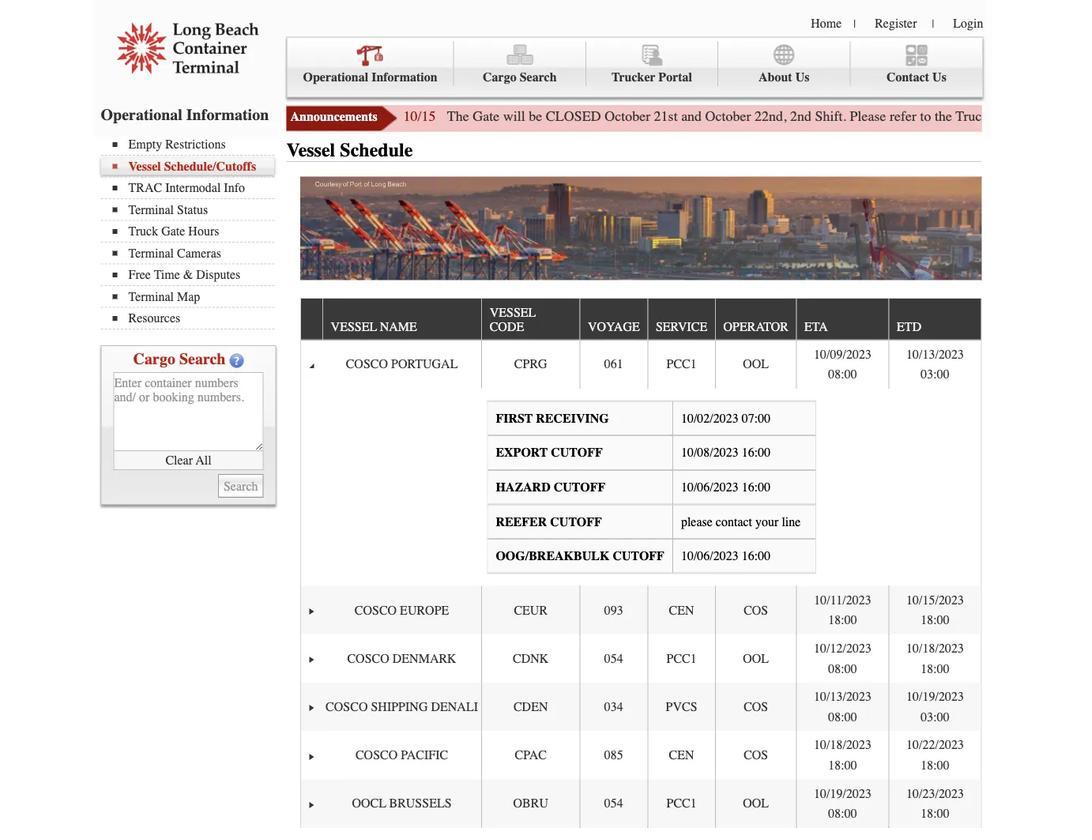 Task type: vqa. For each thing, say whether or not it's contained in the screenshot.
08:00 corresponding to 10/13/2023 08:00
yes



Task type: locate. For each thing, give the bounding box(es) containing it.
0 vertical spatial cargo search
[[483, 70, 557, 85]]

0 horizontal spatial vessel
[[331, 320, 377, 334]]

2 16:00 from the top
[[742, 480, 771, 494]]

1 vertical spatial ool
[[743, 651, 769, 666]]

1 horizontal spatial us
[[932, 70, 947, 85]]

2 vertical spatial cos
[[744, 748, 768, 762]]

1 row from the top
[[301, 299, 981, 340]]

0 vertical spatial 054
[[604, 651, 623, 666]]

hours left web
[[1023, 108, 1058, 124]]

home
[[811, 16, 842, 30]]

disputes
[[196, 267, 240, 282]]

0 vertical spatial 10/06/2023 16:00
[[681, 480, 771, 494]]

pcc1 cell
[[647, 340, 715, 388], [647, 634, 715, 683], [647, 779, 715, 828]]

18:00 for 10/18/2023 18:00
[[921, 758, 950, 773]]

10/13/2023 inside cell
[[906, 347, 964, 361]]

cutoff up 093
[[613, 549, 664, 563]]

1 horizontal spatial gate
[[473, 108, 499, 124]]

1 08:00 from the top
[[828, 367, 857, 382]]

1 vertical spatial hours
[[188, 224, 219, 239]]

1 vertical spatial 10/19/2023
[[814, 786, 871, 801]]

18:00 inside 10/23/2023 18:00
[[921, 806, 950, 821]]

cutoff down export cutoff
[[554, 480, 605, 494]]

cargo search up will
[[483, 70, 557, 85]]

cargo search down resources link
[[133, 350, 226, 368]]

0 vertical spatial hours
[[1023, 108, 1058, 124]]

054 down "085" cell in the bottom right of the page
[[604, 796, 623, 811]]

cosco left 'shipping'
[[326, 699, 368, 714]]

please
[[850, 108, 886, 124]]

1 terminal from the top
[[128, 202, 174, 217]]

0 horizontal spatial operational
[[101, 105, 182, 124]]

0 vertical spatial 054 cell
[[579, 634, 647, 683]]

1 16:00 from the top
[[742, 445, 771, 460]]

vessel down announcements
[[286, 139, 335, 161]]

cos cell
[[715, 586, 796, 634], [715, 683, 796, 731], [715, 731, 796, 779]]

1 horizontal spatial operational
[[303, 70, 368, 85]]

service
[[656, 320, 707, 334]]

1 054 cell from the top
[[579, 634, 647, 683]]

cutoff for reefer cutoff
[[550, 514, 602, 529]]

cutoff down receiving
[[551, 445, 603, 460]]

announcements
[[290, 109, 377, 124]]

ool cell
[[715, 340, 796, 388], [715, 634, 796, 683], [715, 779, 796, 828]]

2 horizontal spatial gate
[[992, 108, 1019, 124]]

1 10/06/2023 from the top
[[681, 480, 739, 494]]

1 cos cell from the top
[[715, 586, 796, 634]]

1 horizontal spatial menu bar
[[286, 37, 983, 98]]

cargo
[[483, 70, 517, 85], [133, 350, 175, 368]]

2 vertical spatial terminal
[[128, 289, 174, 304]]

0 vertical spatial information
[[371, 70, 438, 85]]

10/06/2023
[[681, 480, 739, 494], [681, 549, 739, 563]]

18:00 for 10/11/2023 18:00
[[921, 613, 950, 627]]

row
[[301, 299, 981, 340], [301, 340, 981, 388], [301, 586, 981, 634], [301, 634, 981, 683], [301, 683, 981, 731], [301, 731, 981, 779], [301, 779, 981, 828], [301, 828, 981, 828]]

2 vertical spatial pcc1 cell
[[647, 779, 715, 828]]

all
[[196, 453, 211, 468]]

operational information inside menu bar
[[303, 70, 438, 85]]

row containing 10/18/2023 18:00
[[301, 731, 981, 779]]

operational up announcements
[[303, 70, 368, 85]]

16:00 down "your"
[[742, 549, 771, 563]]

0 vertical spatial cen cell
[[647, 586, 715, 634]]

6 row from the top
[[301, 731, 981, 779]]

10/11/2023 18:00 cell
[[796, 586, 889, 634]]

0 horizontal spatial 10/13/2023
[[814, 689, 871, 704]]

vessel code link
[[490, 299, 536, 339]]

085 cell
[[579, 731, 647, 779]]

0 vertical spatial operational
[[303, 70, 368, 85]]

1 vertical spatial cen cell
[[647, 731, 715, 779]]

truck down trac
[[128, 224, 158, 239]]

1 cos from the top
[[744, 603, 768, 617]]

16:00 down 07:00
[[742, 445, 771, 460]]

2 cen cell from the top
[[647, 731, 715, 779]]

1 horizontal spatial 10/18/2023
[[906, 641, 964, 656]]

cosco pacific cell
[[322, 731, 481, 779]]

061 cell
[[579, 340, 647, 388]]

cprg cell
[[481, 340, 579, 388]]

10/06/2023 16:00 for oog/breakbulk cutoff
[[681, 549, 771, 563]]

information up 10/15
[[371, 70, 438, 85]]

0 horizontal spatial |
[[854, 17, 856, 30]]

0 vertical spatial 16:00
[[742, 445, 771, 460]]

vessel code
[[490, 305, 536, 334]]

1 horizontal spatial vessel
[[286, 139, 335, 161]]

10/02/2023
[[681, 411, 739, 426]]

hours up cameras
[[188, 224, 219, 239]]

2 cen from the top
[[669, 748, 694, 762]]

0 vertical spatial cen
[[669, 603, 694, 617]]

portugal
[[391, 357, 458, 372]]

1 vertical spatial information
[[186, 105, 269, 124]]

1 horizontal spatial |
[[932, 17, 934, 30]]

1 horizontal spatial vessel
[[490, 305, 536, 320]]

truck right the
[[956, 108, 989, 124]]

1 horizontal spatial october
[[705, 108, 751, 124]]

10/13/2023 03:00 cell
[[889, 340, 981, 388]]

voyage
[[588, 320, 640, 334]]

0 horizontal spatial 10/18/2023 18:00
[[814, 738, 871, 773]]

map
[[177, 289, 200, 304]]

us right contact
[[932, 70, 947, 85]]

0 vertical spatial 10/18/2023 18:00
[[906, 641, 964, 676]]

10/13/2023
[[906, 347, 964, 361], [814, 689, 871, 704]]

08:00 inside the 10/19/2023 08:00
[[828, 806, 857, 821]]

menu bar containing operational information
[[286, 37, 983, 98]]

1 vertical spatial ool cell
[[715, 634, 796, 683]]

shipping
[[371, 699, 428, 714]]

1 vertical spatial cos
[[744, 699, 768, 714]]

ool cell for 10/19/2023
[[715, 779, 796, 828]]

10/19/2023
[[906, 689, 964, 704], [814, 786, 871, 801]]

0 horizontal spatial hours
[[188, 224, 219, 239]]

1 vertical spatial search
[[179, 350, 226, 368]]

truck
[[956, 108, 989, 124], [128, 224, 158, 239]]

cutoff up oog/breakbulk cutoff
[[550, 514, 602, 529]]

10/06/2023 for oog/breakbulk cutoff
[[681, 549, 739, 563]]

1 horizontal spatial search
[[520, 70, 557, 85]]

clear
[[165, 453, 193, 468]]

terminal
[[128, 202, 174, 217], [128, 246, 174, 260], [128, 289, 174, 304]]

0 vertical spatial menu bar
[[286, 37, 983, 98]]

search down resources link
[[179, 350, 226, 368]]

schedule/cutoffs
[[164, 159, 256, 173]]

cell
[[481, 828, 579, 828], [579, 828, 647, 828], [647, 828, 715, 828], [715, 828, 796, 828], [796, 828, 889, 828], [889, 828, 981, 828]]

menu bar
[[286, 37, 983, 98], [101, 136, 282, 329]]

cargo up will
[[483, 70, 517, 85]]

clear all button
[[113, 451, 264, 470]]

search up be at the top of the page
[[520, 70, 557, 85]]

054 cell down 085
[[579, 779, 647, 828]]

2 vertical spatial 16:00
[[742, 549, 771, 563]]

and
[[681, 108, 702, 124]]

1 horizontal spatial 10/19/2023
[[906, 689, 964, 704]]

0 vertical spatial 10/18/2023
[[906, 641, 964, 656]]

the
[[447, 108, 469, 124]]

1 vertical spatial menu bar
[[101, 136, 282, 329]]

0 horizontal spatial truck
[[128, 224, 158, 239]]

0 vertical spatial cos
[[744, 603, 768, 617]]

2 pcc1 cell from the top
[[647, 634, 715, 683]]

cos cell for 10/18/2023
[[715, 731, 796, 779]]

2 cos from the top
[[744, 699, 768, 714]]

about
[[759, 70, 792, 85]]

name
[[380, 320, 417, 334]]

about us link
[[718, 41, 850, 86]]

information up restrictions
[[186, 105, 269, 124]]

1 03:00 from the top
[[921, 367, 950, 382]]

2 054 from the top
[[604, 796, 623, 811]]

1 cell from the left
[[481, 828, 579, 828]]

0 horizontal spatial menu bar
[[101, 136, 282, 329]]

18:00 down "10/23/2023"
[[921, 806, 950, 821]]

cen
[[669, 603, 694, 617], [669, 748, 694, 762]]

2 ool cell from the top
[[715, 634, 796, 683]]

0 horizontal spatial 10/18/2023
[[814, 738, 871, 752]]

10/06/2023 down please
[[681, 549, 739, 563]]

terminal up resources
[[128, 289, 174, 304]]

cosco left the pacific
[[356, 748, 398, 762]]

vessel down empty
[[128, 159, 161, 173]]

0 vertical spatial search
[[520, 70, 557, 85]]

us inside contact us link
[[932, 70, 947, 85]]

0 vertical spatial terminal
[[128, 202, 174, 217]]

free time & disputes link
[[113, 267, 275, 282]]

ool for 10/12/2023
[[743, 651, 769, 666]]

3 pcc1 from the top
[[666, 796, 697, 811]]

093
[[604, 603, 623, 617]]

1 vertical spatial truck
[[128, 224, 158, 239]]

08:00 inside 10/09/2023 08:00
[[828, 367, 857, 382]]

cen cell
[[647, 586, 715, 634], [647, 731, 715, 779]]

tree grid
[[301, 299, 981, 828]]

1 cen from the top
[[669, 603, 694, 617]]

1 vertical spatial 10/18/2023
[[814, 738, 871, 752]]

10/13/2023 for 03:00
[[906, 347, 964, 361]]

1 vertical spatial 10/06/2023 16:00
[[681, 549, 771, 563]]

1 vertical spatial 03:00
[[921, 710, 950, 724]]

operational information up announcements
[[303, 70, 438, 85]]

0 vertical spatial ool
[[743, 357, 769, 372]]

2 row from the top
[[301, 340, 981, 388]]

10/18/2023 18:00 cell up '10/19/2023 03:00'
[[889, 634, 981, 683]]

row containing vessel code
[[301, 299, 981, 340]]

10/09/2023 08:00
[[814, 347, 871, 382]]

10/06/2023 16:00 down contact at the bottom of the page
[[681, 549, 771, 563]]

vessel left 'name'
[[331, 320, 377, 334]]

|
[[854, 17, 856, 30], [932, 17, 934, 30]]

2 vertical spatial ool cell
[[715, 779, 796, 828]]

vessel up cprg cell
[[490, 305, 536, 320]]

login
[[953, 16, 983, 30]]

hours
[[1023, 108, 1058, 124], [188, 224, 219, 239]]

october right "and"
[[705, 108, 751, 124]]

10/11/2023 18:00
[[814, 593, 871, 627]]

0 horizontal spatial 10/19/2023
[[814, 786, 871, 801]]

1 horizontal spatial 10/18/2023 18:00
[[906, 641, 964, 676]]

1 vertical spatial pcc1
[[666, 651, 697, 666]]

054 cell up 034
[[579, 634, 647, 683]]

18:00 up '10/19/2023 03:00'
[[921, 661, 950, 676]]

cosco portugal
[[346, 357, 458, 372]]

restrictions
[[165, 137, 226, 152]]

1 pcc1 cell from the top
[[647, 340, 715, 388]]

1 horizontal spatial cargo search
[[483, 70, 557, 85]]

2 cos cell from the top
[[715, 683, 796, 731]]

cen cell right 093
[[647, 586, 715, 634]]

18:00 inside "10/22/2023 18:00"
[[921, 758, 950, 773]]

3 cell from the left
[[647, 828, 715, 828]]

2 us from the left
[[932, 70, 947, 85]]

cosco left 'denmark'
[[347, 651, 389, 666]]

10/18/2023 18:00 down 10/15/2023 18:00 cell
[[906, 641, 964, 676]]

08:00 inside 10/13/2023 08:00
[[828, 710, 857, 724]]

0 vertical spatial operational information
[[303, 70, 438, 85]]

cosco shipping denali
[[326, 699, 478, 714]]

0 horizontal spatial vessel
[[128, 159, 161, 173]]

2 03:00 from the top
[[921, 710, 950, 724]]

03:00 up 10/22/2023
[[921, 710, 950, 724]]

1 ool cell from the top
[[715, 340, 796, 388]]

10/18/2023 for 10/18/2023 18:00 cell to the bottom
[[814, 738, 871, 752]]

10/18/2023 18:00 cell up the 10/19/2023 08:00
[[796, 731, 889, 779]]

search inside cargo search link
[[520, 70, 557, 85]]

cosco down vessel name
[[346, 357, 388, 372]]

3 cos cell from the top
[[715, 731, 796, 779]]

1 vertical spatial 054
[[604, 796, 623, 811]]

0 vertical spatial pcc1 cell
[[647, 340, 715, 388]]

ool for 10/19/2023
[[743, 796, 769, 811]]

us for about us
[[795, 70, 809, 85]]

us inside about us link
[[795, 70, 809, 85]]

054 cell
[[579, 634, 647, 683], [579, 779, 647, 828]]

europe
[[400, 603, 449, 617]]

1 054 from the top
[[604, 651, 623, 666]]

row group
[[301, 340, 981, 828]]

10/12/2023 08:00
[[814, 641, 871, 676]]

10/19/2023 for 03:00
[[906, 689, 964, 704]]

2 vertical spatial pcc1
[[666, 796, 697, 811]]

the
[[935, 108, 952, 124]]

4 row from the top
[[301, 634, 981, 683]]

10/13/2023 inside cell
[[814, 689, 871, 704]]

08:00 for 10/12/2023 08:00
[[828, 661, 857, 676]]

1 vertical spatial 054 cell
[[579, 779, 647, 828]]

1 vertical spatial pcc1 cell
[[647, 634, 715, 683]]

2 10/06/2023 16:00 from the top
[[681, 549, 771, 563]]

18:00 down 10/15/2023
[[921, 613, 950, 627]]

cargo down resources
[[133, 350, 175, 368]]

oog/breakbulk
[[496, 549, 610, 563]]

03:00 down the "etd" link
[[921, 367, 950, 382]]

054
[[604, 651, 623, 666], [604, 796, 623, 811]]

cosco left europe
[[355, 603, 397, 617]]

5 row from the top
[[301, 683, 981, 731]]

03:00 inside '10/19/2023 03:00'
[[921, 710, 950, 724]]

hours inside empty restrictions vessel schedule/cutoffs trac intermodal info terminal status truck gate hours terminal cameras free time & disputes terminal map resources
[[188, 224, 219, 239]]

08:00 inside 10/12/2023 08:00
[[828, 661, 857, 676]]

code
[[490, 320, 524, 334]]

10/18/2023 18:00 down 10/13/2023 08:00 cell at the right of the page
[[814, 738, 871, 773]]

0 vertical spatial 10/13/2023
[[906, 347, 964, 361]]

1 vertical spatial 10/06/2023
[[681, 549, 739, 563]]

18:00 inside 10/15/2023 18:00
[[921, 613, 950, 627]]

0 horizontal spatial october
[[605, 108, 650, 124]]

7 row from the top
[[301, 779, 981, 828]]

10/18/2023 down 10/13/2023 08:00 cell at the right of the page
[[814, 738, 871, 752]]

3 cos from the top
[[744, 748, 768, 762]]

2 | from the left
[[932, 17, 934, 30]]

10/18/2023 down 10/15/2023 18:00 cell
[[906, 641, 964, 656]]

10/18/2023 for top 10/18/2023 18:00 cell
[[906, 641, 964, 656]]

1 10/06/2023 16:00 from the top
[[681, 480, 771, 494]]

| left "login"
[[932, 17, 934, 30]]

054 down the "093" cell at the right of the page
[[604, 651, 623, 666]]

cosco portugal cell
[[322, 340, 481, 388]]

3 ool from the top
[[743, 796, 769, 811]]

cameras
[[177, 246, 221, 260]]

terminal up free
[[128, 246, 174, 260]]

1 vertical spatial terminal
[[128, 246, 174, 260]]

10/13/2023 08:00
[[814, 689, 871, 724]]

10/06/2023 down 10/08/2023
[[681, 480, 739, 494]]

1 vertical spatial 16:00
[[742, 480, 771, 494]]

3 row from the top
[[301, 586, 981, 634]]

terminal down trac
[[128, 202, 174, 217]]

10/11/2023
[[814, 593, 871, 607]]

info
[[224, 181, 245, 195]]

cen down pvcs cell
[[669, 748, 694, 762]]

0 vertical spatial cargo
[[483, 70, 517, 85]]

trucker portal
[[612, 70, 692, 85]]

pcc1 cell for 10/09/2023
[[647, 340, 715, 388]]

resources link
[[113, 311, 275, 326]]

2 08:00 from the top
[[828, 661, 857, 676]]

2 054 cell from the top
[[579, 779, 647, 828]]

cen cell down pvcs
[[647, 731, 715, 779]]

ceur cell
[[481, 586, 579, 634]]

hazard cutoff
[[496, 480, 605, 494]]

oocl brussels
[[352, 796, 452, 811]]

034 cell
[[579, 683, 647, 731]]

0 vertical spatial pcc1
[[666, 357, 697, 372]]

03:00 for 10/19/2023 03:00
[[921, 710, 950, 724]]

cargo search
[[483, 70, 557, 85], [133, 350, 226, 368]]

2nd
[[790, 108, 812, 124]]

eta link
[[804, 313, 836, 339]]

10/06/2023 16:00 down 10/08/2023 16:00
[[681, 480, 771, 494]]

0 horizontal spatial operational information
[[101, 105, 269, 124]]

cos for 10/18/2023
[[744, 748, 768, 762]]

03:00 inside 10/13/2023 03:00
[[921, 367, 950, 382]]

1 vertical spatial 10/13/2023
[[814, 689, 871, 704]]

1 horizontal spatial cargo
[[483, 70, 517, 85]]

cosco for cosco shipping denali
[[326, 699, 368, 714]]

2 cell from the left
[[579, 828, 647, 828]]

1 horizontal spatial operational information
[[303, 70, 438, 85]]

3 ool cell from the top
[[715, 779, 796, 828]]

0 vertical spatial 10/06/2023
[[681, 480, 739, 494]]

08:00
[[828, 367, 857, 382], [828, 661, 857, 676], [828, 710, 857, 724], [828, 806, 857, 821]]

1 us from the left
[[795, 70, 809, 85]]

cutoff
[[551, 445, 603, 460], [554, 480, 605, 494], [550, 514, 602, 529], [613, 549, 664, 563]]

16:00 for oog/breakbulk cutoff
[[742, 549, 771, 563]]

2 ool from the top
[[743, 651, 769, 666]]

3 pcc1 cell from the top
[[647, 779, 715, 828]]

3 08:00 from the top
[[828, 710, 857, 724]]

1 vertical spatial cargo
[[133, 350, 175, 368]]

10/09/2023 08:00 cell
[[796, 340, 889, 388]]

1 cen cell from the top
[[647, 586, 715, 634]]

october left "21st"
[[605, 108, 650, 124]]

truck gate hours link
[[113, 224, 275, 239]]

0 horizontal spatial gate
[[161, 224, 185, 239]]

1 horizontal spatial 10/13/2023
[[906, 347, 964, 361]]

intermodal
[[165, 181, 221, 195]]

None submit
[[218, 474, 264, 498]]

cen right 093
[[669, 603, 694, 617]]

eta
[[804, 320, 828, 334]]

operational information
[[303, 70, 438, 85], [101, 105, 269, 124]]

vessel
[[490, 305, 536, 320], [331, 320, 377, 334]]

18:00 down 10/22/2023
[[921, 758, 950, 773]]

1 vertical spatial 10/18/2023 18:00
[[814, 738, 871, 773]]

10/19/2023 inside cell
[[906, 689, 964, 704]]

0 horizontal spatial us
[[795, 70, 809, 85]]

1 ool from the top
[[743, 357, 769, 372]]

3 16:00 from the top
[[742, 549, 771, 563]]

obru
[[513, 796, 548, 811]]

1 horizontal spatial information
[[371, 70, 438, 85]]

1 pcc1 from the top
[[666, 357, 697, 372]]

empty
[[128, 137, 162, 152]]

cprg
[[514, 357, 547, 372]]

1 vertical spatial cargo search
[[133, 350, 226, 368]]

oog/breakbulk cutoff
[[496, 549, 664, 563]]

cargo search link
[[454, 41, 586, 86]]

4 cell from the left
[[715, 828, 796, 828]]

4 08:00 from the top
[[828, 806, 857, 821]]

operational inside menu bar
[[303, 70, 368, 85]]

0 vertical spatial 10/18/2023 18:00 cell
[[889, 634, 981, 683]]

10/19/2023 inside cell
[[814, 786, 871, 801]]

us right about
[[795, 70, 809, 85]]

us for contact us
[[932, 70, 947, 85]]

ool
[[743, 357, 769, 372], [743, 651, 769, 666], [743, 796, 769, 811]]

0 vertical spatial 03:00
[[921, 367, 950, 382]]

10/13/2023 down the "etd" link
[[906, 347, 964, 361]]

0 vertical spatial ool cell
[[715, 340, 796, 388]]

operational up empty
[[101, 105, 182, 124]]

operational information up empty restrictions link
[[101, 105, 269, 124]]

gate inside empty restrictions vessel schedule/cutoffs trac intermodal info terminal status truck gate hours terminal cameras free time & disputes terminal map resources
[[161, 224, 185, 239]]

10/18/2023
[[906, 641, 964, 656], [814, 738, 871, 752]]

| right home link
[[854, 17, 856, 30]]

0 horizontal spatial information
[[186, 105, 269, 124]]

vessel for name
[[331, 320, 377, 334]]

1 vertical spatial cen
[[669, 748, 694, 762]]

2 pcc1 from the top
[[666, 651, 697, 666]]

information inside the operational information link
[[371, 70, 438, 85]]

16:00 up "your"
[[742, 480, 771, 494]]

information
[[371, 70, 438, 85], [186, 105, 269, 124]]

cutoff for export cutoff
[[551, 445, 603, 460]]

0 vertical spatial 10/19/2023
[[906, 689, 964, 704]]

18:00 down 10/11/2023
[[828, 613, 857, 627]]

10/13/2023 down 10/12/2023 08:00 cell
[[814, 689, 871, 704]]

10/18/2023 18:00 cell
[[889, 634, 981, 683], [796, 731, 889, 779]]

2 10/06/2023 from the top
[[681, 549, 739, 563]]

0 horizontal spatial cargo search
[[133, 350, 226, 368]]

cosco denmark cell
[[322, 634, 481, 683]]

cutoff for oog/breakbulk cutoff
[[613, 549, 664, 563]]



Task type: describe. For each thing, give the bounding box(es) containing it.
cosco denmark
[[347, 651, 456, 666]]

1 october from the left
[[605, 108, 650, 124]]

oocl
[[352, 796, 386, 811]]

trucker portal link
[[586, 41, 718, 86]]

061
[[604, 357, 623, 372]]

empty restrictions vessel schedule/cutoffs trac intermodal info terminal status truck gate hours terminal cameras free time & disputes terminal map resources
[[128, 137, 256, 326]]

refer
[[890, 108, 917, 124]]

10/13/2023 for 08:00
[[814, 689, 871, 704]]

10/12/2023 08:00 cell
[[796, 634, 889, 683]]

row containing 10/11/2023 18:00
[[301, 586, 981, 634]]

10/13/2023 03:00
[[906, 347, 964, 382]]

status
[[177, 202, 208, 217]]

10/06/2023 for hazard cutoff
[[681, 480, 739, 494]]

10/15 the gate will be closed october 21st and october 22nd, 2nd shift. please refer to the truck gate hours web
[[403, 108, 1084, 124]]

10/08/2023
[[681, 445, 739, 460]]

ool cell for 10/12/2023
[[715, 634, 796, 683]]

054 cell for obru
[[579, 779, 647, 828]]

cosco europe cell
[[322, 586, 481, 634]]

vessel name link
[[331, 313, 425, 339]]

trucker
[[612, 70, 655, 85]]

054 for cdnk
[[604, 651, 623, 666]]

terminal cameras link
[[113, 246, 275, 260]]

10/12/2023
[[814, 641, 871, 656]]

18:00 for 10/19/2023 08:00
[[921, 806, 950, 821]]

8 row from the top
[[301, 828, 981, 828]]

time
[[154, 267, 180, 282]]

03:00 for 10/13/2023 03:00
[[921, 367, 950, 382]]

shift.
[[815, 108, 846, 124]]

vessel inside empty restrictions vessel schedule/cutoffs trac intermodal info terminal status truck gate hours terminal cameras free time & disputes terminal map resources
[[128, 159, 161, 173]]

cen cell for 085
[[647, 731, 715, 779]]

1 horizontal spatial truck
[[956, 108, 989, 124]]

menu bar containing empty restrictions
[[101, 136, 282, 329]]

cargo inside menu bar
[[483, 70, 517, 85]]

cen for 085
[[669, 748, 694, 762]]

cos for 10/11/2023
[[744, 603, 768, 617]]

pcc1 cell for 10/19/2023
[[647, 779, 715, 828]]

about us
[[759, 70, 809, 85]]

cos cell for 10/13/2023
[[715, 683, 796, 731]]

08:00 for 10/09/2023 08:00
[[828, 367, 857, 382]]

cpac cell
[[481, 731, 579, 779]]

085
[[604, 748, 623, 762]]

vessel schedule/cutoffs link
[[113, 159, 275, 173]]

10/08/2023 16:00
[[681, 445, 771, 460]]

1 vertical spatial 10/18/2023 18:00 cell
[[796, 731, 889, 779]]

10/19/2023 08:00 cell
[[796, 779, 889, 828]]

10/22/2023 18:00 cell
[[889, 731, 981, 779]]

contact us
[[886, 70, 947, 85]]

3 terminal from the top
[[128, 289, 174, 304]]

10/19/2023 03:00
[[906, 689, 964, 724]]

first
[[496, 411, 533, 426]]

0 horizontal spatial cargo
[[133, 350, 175, 368]]

0 horizontal spatial search
[[179, 350, 226, 368]]

10/15
[[403, 108, 436, 124]]

2 october from the left
[[705, 108, 751, 124]]

21st
[[654, 108, 678, 124]]

10/02/2023 07:00
[[681, 411, 771, 426]]

6 cell from the left
[[889, 828, 981, 828]]

to
[[920, 108, 931, 124]]

054 for obru
[[604, 796, 623, 811]]

10/09/2023
[[814, 347, 871, 361]]

register link
[[875, 16, 917, 30]]

08:00 for 10/13/2023 08:00
[[828, 710, 857, 724]]

please
[[681, 514, 713, 529]]

08:00 for 10/19/2023 08:00
[[828, 806, 857, 821]]

cosco for cosco portugal
[[346, 357, 388, 372]]

web
[[1061, 108, 1084, 124]]

10/15/2023 18:00 cell
[[889, 586, 981, 634]]

cden
[[514, 699, 548, 714]]

cosco for cosco pacific
[[356, 748, 398, 762]]

cos for 10/13/2023
[[744, 699, 768, 714]]

login link
[[953, 16, 983, 30]]

10/23/2023 18:00 cell
[[889, 779, 981, 828]]

export
[[496, 445, 548, 460]]

truck inside empty restrictions vessel schedule/cutoffs trac intermodal info terminal status truck gate hours terminal cameras free time & disputes terminal map resources
[[128, 224, 158, 239]]

hazard
[[496, 480, 551, 494]]

trac intermodal info link
[[113, 181, 275, 195]]

cen for 093
[[669, 603, 694, 617]]

ool for 10/09/2023
[[743, 357, 769, 372]]

5 cell from the left
[[796, 828, 889, 828]]

row group containing 10/09/2023 08:00
[[301, 340, 981, 828]]

reefer cutoff
[[496, 514, 602, 529]]

cdnk cell
[[481, 634, 579, 683]]

Enter container numbers and/ or booking numbers.  text field
[[113, 372, 264, 451]]

row containing 10/12/2023 08:00
[[301, 634, 981, 683]]

10/13/2023 08:00 cell
[[796, 683, 889, 731]]

22nd,
[[755, 108, 787, 124]]

pacific
[[401, 748, 448, 762]]

denali
[[431, 699, 478, 714]]

1 vertical spatial operational information
[[101, 105, 269, 124]]

brussels
[[389, 796, 452, 811]]

trac
[[128, 181, 162, 195]]

18:00 up the 10/19/2023 08:00
[[828, 758, 857, 773]]

pvcs cell
[[647, 683, 715, 731]]

pcc1 for 10/19/2023
[[666, 796, 697, 811]]

16:00 for export cutoff
[[742, 445, 771, 460]]

oocl brussels cell
[[322, 779, 481, 828]]

first receiving
[[496, 411, 609, 426]]

pcc1 cell for 10/12/2023
[[647, 634, 715, 683]]

cos cell for 10/11/2023
[[715, 586, 796, 634]]

cen cell for 093
[[647, 586, 715, 634]]

vessel for code
[[490, 305, 536, 320]]

operational information link
[[287, 41, 454, 86]]

register
[[875, 16, 917, 30]]

10/19/2023 for 08:00
[[814, 786, 871, 801]]

row containing 10/13/2023 08:00
[[301, 683, 981, 731]]

vessel name
[[331, 320, 417, 334]]

2 terminal from the top
[[128, 246, 174, 260]]

vessel schedule
[[286, 139, 413, 161]]

portal
[[658, 70, 692, 85]]

obru cell
[[481, 779, 579, 828]]

cosco europe
[[355, 603, 449, 617]]

10/15/2023 18:00
[[906, 593, 964, 627]]

cutoff for hazard cutoff
[[554, 480, 605, 494]]

row containing 10/19/2023 08:00
[[301, 779, 981, 828]]

please contact your line
[[681, 514, 801, 529]]

closed
[[546, 108, 601, 124]]

denmark
[[393, 651, 456, 666]]

cosco pacific
[[356, 748, 448, 762]]

cosco shipping denali cell
[[322, 683, 481, 731]]

cosco for cosco denmark
[[347, 651, 389, 666]]

1 horizontal spatial hours
[[1023, 108, 1058, 124]]

home link
[[811, 16, 842, 30]]

service link
[[656, 313, 715, 339]]

cden cell
[[481, 683, 579, 731]]

18:00 for 10/12/2023 08:00
[[921, 661, 950, 676]]

contact us link
[[850, 41, 983, 86]]

receiving
[[536, 411, 609, 426]]

10/23/2023 18:00
[[906, 786, 964, 821]]

cargo search inside cargo search link
[[483, 70, 557, 85]]

pcc1 for 10/09/2023
[[666, 357, 697, 372]]

terminal status link
[[113, 202, 275, 217]]

10/19/2023 03:00 cell
[[889, 683, 981, 731]]

etd link
[[897, 313, 929, 339]]

pcc1 for 10/12/2023
[[666, 651, 697, 666]]

cosco for cosco europe
[[355, 603, 397, 617]]

034
[[604, 699, 623, 714]]

row containing 10/09/2023 08:00
[[301, 340, 981, 388]]

18:00 inside 10/11/2023 18:00
[[828, 613, 857, 627]]

1 vertical spatial operational
[[101, 105, 182, 124]]

10/06/2023 16:00 for hazard cutoff
[[681, 480, 771, 494]]

cdnk
[[513, 651, 549, 666]]

ool cell for 10/09/2023
[[715, 340, 796, 388]]

093 cell
[[579, 586, 647, 634]]

clear all
[[165, 453, 211, 468]]

tree grid containing vessel code
[[301, 299, 981, 828]]

export cutoff
[[496, 445, 603, 460]]

10/23/2023
[[906, 786, 964, 801]]

1 | from the left
[[854, 17, 856, 30]]

free
[[128, 267, 151, 282]]

054 cell for cdnk
[[579, 634, 647, 683]]

16:00 for hazard cutoff
[[742, 480, 771, 494]]

schedule
[[340, 139, 413, 161]]

reefer
[[496, 514, 547, 529]]



